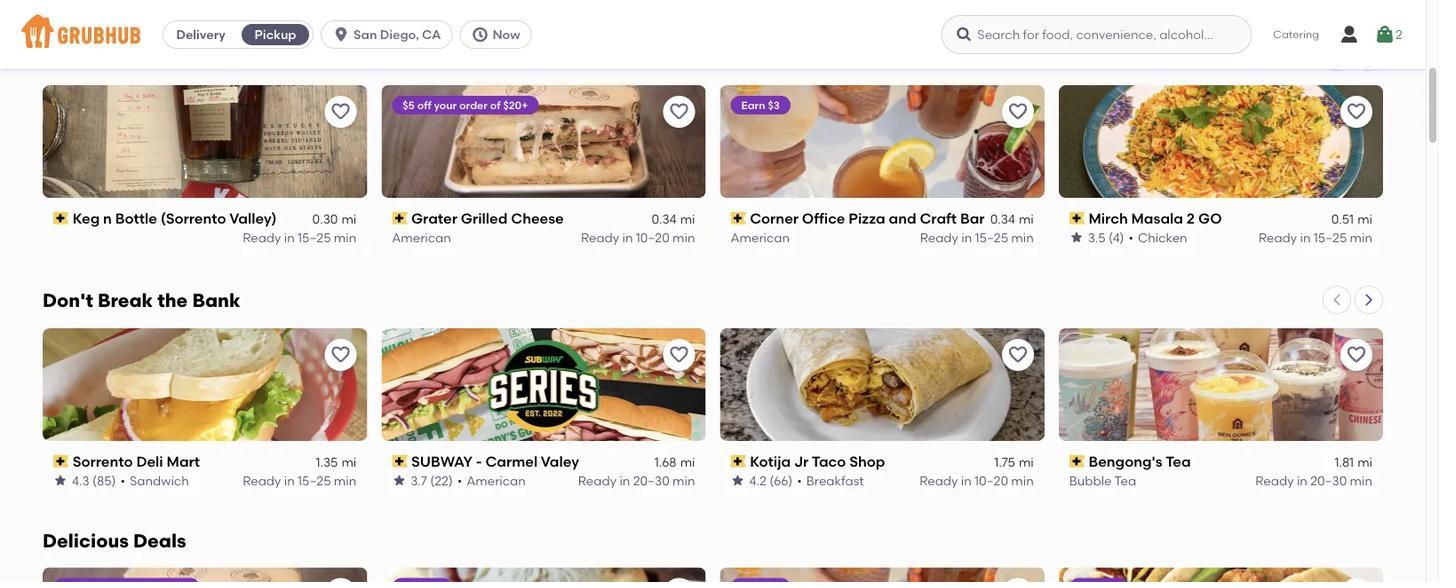 Task type: describe. For each thing, give the bounding box(es) containing it.
bengong's
[[1089, 453, 1162, 471]]

jr
[[794, 453, 809, 471]]

• for sorrento
[[120, 473, 125, 488]]

save this restaurant button for mirch masala 2 go
[[1340, 96, 1372, 128]]

masala
[[1131, 210, 1183, 227]]

chicken
[[1138, 230, 1187, 245]]

4.3
[[72, 473, 89, 488]]

• for mirch
[[1129, 230, 1133, 245]]

american for grater grilled cheese
[[392, 230, 451, 245]]

order
[[459, 99, 488, 111]]

deli
[[136, 453, 163, 471]]

save this restaurant image for subway - carmel valey
[[668, 344, 690, 366]]

shop
[[849, 453, 885, 471]]

bengong's tea logo image
[[1059, 328, 1383, 441]]

taco
[[812, 453, 846, 471]]

in for kotija jr taco shop
[[961, 473, 972, 488]]

ready in 15–25 min for mirch masala 2 go
[[1259, 230, 1372, 245]]

ready in 15–25 min for corner office pizza and craft bar
[[920, 230, 1034, 245]]

valey
[[541, 453, 579, 471]]

save this restaurant image for kotija jr taco shop
[[1007, 344, 1028, 366]]

min for sorrento deli mart
[[334, 473, 356, 488]]

1.68 mi
[[654, 455, 695, 470]]

min for corner office pizza and craft bar
[[1011, 230, 1034, 245]]

ready for subway - carmel valey
[[578, 473, 617, 488]]

subscription pass image for subway - carmel valey
[[392, 456, 408, 468]]

svg image inside 2 button
[[1374, 24, 1396, 45]]

of
[[490, 99, 501, 111]]

don't break the bank
[[43, 289, 240, 312]]

breakfast
[[806, 473, 864, 488]]

star icon image for mirch masala 2 go
[[1069, 231, 1083, 245]]

in for subway - carmel valey
[[619, 473, 630, 488]]

sorrento
[[73, 453, 133, 471]]

subscription pass image for mirch masala 2 go
[[1069, 212, 1085, 225]]

now button
[[460, 20, 539, 49]]

support
[[43, 46, 117, 69]]

2 inside button
[[1396, 27, 1403, 42]]

• breakfast
[[797, 473, 864, 488]]

1.68
[[654, 455, 677, 470]]

bengong's tea
[[1089, 453, 1191, 471]]

bubble
[[1069, 473, 1112, 488]]

earn
[[741, 99, 765, 111]]

20–30 for subway - carmel valey
[[633, 473, 670, 488]]

0 horizontal spatial 2
[[1187, 210, 1195, 227]]

3.5
[[1088, 230, 1106, 245]]

dot & dough logo image
[[381, 568, 706, 583]]

local
[[122, 46, 174, 69]]

earn $3
[[741, 99, 780, 111]]

0.51
[[1331, 212, 1354, 227]]

pickup
[[255, 27, 296, 42]]

(sorrento
[[161, 210, 226, 227]]

0 vertical spatial grater grilled cheese logo image
[[381, 85, 706, 198]]

sorrento deli mart logo image
[[43, 328, 367, 441]]

svg image for san diego, ca
[[332, 26, 350, 44]]

in for grater grilled cheese
[[622, 230, 633, 245]]

min for bengong's tea
[[1350, 473, 1372, 488]]

$3
[[768, 99, 780, 111]]

off
[[417, 99, 431, 111]]

min for mirch masala 2 go
[[1350, 230, 1372, 245]]

ready for mirch masala 2 go
[[1259, 230, 1297, 245]]

support local favorites
[[43, 46, 265, 69]]

min for kotija jr taco shop
[[1011, 473, 1034, 488]]

sandwich
[[130, 473, 189, 488]]

keg n bottle (sorrento valley)
[[73, 210, 277, 227]]

4.2
[[749, 473, 766, 488]]

tea for bubble tea
[[1114, 473, 1136, 488]]

caret right icon image
[[1362, 293, 1376, 307]]

star icon image for subway - carmel valey
[[392, 474, 406, 488]]

(4)
[[1109, 230, 1124, 245]]

20–30 for bengong's tea
[[1310, 473, 1347, 488]]

1.75
[[994, 455, 1015, 470]]

grater
[[411, 210, 457, 227]]

(22)
[[430, 473, 453, 488]]

1 corner office pizza and craft bar logo image from the top
[[720, 85, 1044, 198]]

don't
[[43, 289, 93, 312]]

save this restaurant button for bengong's tea
[[1340, 339, 1372, 371]]

subscription pass image for grater grilled cheese
[[392, 212, 408, 225]]

10–20 for grater grilled cheese
[[636, 230, 670, 245]]

sorrento deli mart
[[73, 453, 200, 471]]

tea for bengong's tea
[[1166, 453, 1191, 471]]

(85)
[[92, 473, 116, 488]]

1.81 mi
[[1335, 455, 1372, 470]]

3.5 (4)
[[1088, 230, 1124, 245]]

carmel
[[485, 453, 538, 471]]

0.30
[[312, 212, 338, 227]]

now
[[492, 27, 520, 42]]

mi for sorrento deli mart
[[341, 455, 356, 470]]

bottle
[[115, 210, 157, 227]]

ready for bengong's tea
[[1255, 473, 1294, 488]]

san
[[354, 27, 377, 42]]

• for kotija
[[797, 473, 802, 488]]

star icon image for sorrento deli mart
[[53, 474, 68, 488]]

3.7
[[411, 473, 427, 488]]

mi for keg n bottle (sorrento valley)
[[341, 212, 356, 227]]

bar
[[960, 210, 985, 227]]

go
[[1198, 210, 1222, 227]]

ready in 20–30 min for bengong's tea
[[1255, 473, 1372, 488]]

0 horizontal spatial svg image
[[955, 26, 973, 44]]

svg image for now
[[471, 26, 489, 44]]

corner office pizza and craft bar
[[750, 210, 985, 227]]

corner
[[750, 210, 799, 227]]

keg n bottle (sorrento valley) logo image
[[43, 85, 367, 198]]

catering button
[[1261, 14, 1332, 55]]

favorites
[[178, 46, 265, 69]]

subway - carmel valey logo image
[[381, 328, 706, 441]]

15–25 for mirch masala 2 go
[[1314, 230, 1347, 245]]

• for subway
[[457, 473, 462, 488]]

rubio's coastal grill logo image
[[1059, 568, 1383, 583]]

delicious
[[43, 530, 129, 553]]

in for bengong's tea
[[1297, 473, 1307, 488]]

your
[[434, 99, 457, 111]]

mirch
[[1089, 210, 1128, 227]]

save this restaurant button for sorrento deli mart
[[324, 339, 356, 371]]

grilled
[[461, 210, 508, 227]]

subscription pass image for bengong's tea
[[1069, 456, 1085, 468]]

star icon image for kotija jr taco shop
[[731, 474, 745, 488]]



Task type: locate. For each thing, give the bounding box(es) containing it.
ready for sorrento deli mart
[[243, 473, 281, 488]]

save this restaurant button for kotija jr taco shop
[[1002, 339, 1034, 371]]

grater grilled cheese logo image down deals
[[43, 568, 367, 583]]

main navigation navigation
[[0, 0, 1426, 69]]

•
[[1129, 230, 1133, 245], [120, 473, 125, 488], [457, 473, 462, 488], [797, 473, 802, 488]]

mi right 1.35 on the bottom left of the page
[[341, 455, 356, 470]]

catering
[[1273, 28, 1319, 41]]

valley)
[[229, 210, 277, 227]]

1 20–30 from the left
[[633, 473, 670, 488]]

mi for kotija jr taco shop
[[1019, 455, 1034, 470]]

mi for subway - carmel valey
[[680, 455, 695, 470]]

1 vertical spatial corner office pizza and craft bar logo image
[[720, 568, 1044, 583]]

svg image
[[332, 26, 350, 44], [471, 26, 489, 44]]

star icon image left 3.7
[[392, 474, 406, 488]]

1.81
[[1335, 455, 1354, 470]]

mi right 0.30 at the left
[[341, 212, 356, 227]]

1 vertical spatial save this restaurant image
[[1007, 344, 1028, 366]]

office
[[802, 210, 845, 227]]

subscription pass image for corner office pizza and craft bar
[[731, 212, 746, 225]]

1 vertical spatial tea
[[1114, 473, 1136, 488]]

ca
[[422, 27, 441, 42]]

save this restaurant image for sorrento deli mart
[[330, 344, 351, 366]]

kotija jr taco shop logo image
[[720, 328, 1044, 441]]

subscription pass image left keg
[[53, 212, 69, 225]]

mart
[[167, 453, 200, 471]]

1 horizontal spatial save this restaurant image
[[1346, 101, 1367, 122]]

1 vertical spatial grater grilled cheese logo image
[[43, 568, 367, 583]]

and
[[889, 210, 916, 227]]

subscription pass image left subway
[[392, 456, 408, 468]]

0 horizontal spatial 0.34 mi
[[651, 212, 695, 227]]

save this restaurant image for keg n bottle (sorrento valley)
[[330, 101, 351, 122]]

mirch masala 2 go logo image
[[1059, 85, 1383, 198]]

mi left corner
[[680, 212, 695, 227]]

delivery button
[[164, 20, 238, 49]]

grater grilled cheese logo image up cheese
[[381, 85, 706, 198]]

craft
[[920, 210, 957, 227]]

1 ready in 20–30 min from the left
[[578, 473, 695, 488]]

american down corner
[[731, 230, 790, 245]]

subscription pass image left corner
[[731, 212, 746, 225]]

0 vertical spatial 2
[[1396, 27, 1403, 42]]

mi for grater grilled cheese
[[680, 212, 695, 227]]

ready in 15–25 min
[[243, 230, 356, 245], [920, 230, 1034, 245], [1259, 230, 1372, 245], [243, 473, 356, 488]]

subscription pass image left sorrento
[[53, 456, 69, 468]]

ready for grater grilled cheese
[[581, 230, 619, 245]]

(66)
[[769, 473, 793, 488]]

20–30 down 1.81
[[1310, 473, 1347, 488]]

star icon image left 3.5
[[1069, 231, 1083, 245]]

american for corner office pizza and craft bar
[[731, 230, 790, 245]]

svg image left "now"
[[471, 26, 489, 44]]

pickup button
[[238, 20, 313, 49]]

0 horizontal spatial american
[[392, 230, 451, 245]]

1 vertical spatial 2
[[1187, 210, 1195, 227]]

0 horizontal spatial 0.34
[[651, 212, 677, 227]]

caret left icon image
[[1330, 293, 1344, 307]]

star icon image left 4.2
[[731, 474, 745, 488]]

0 horizontal spatial save this restaurant image
[[1007, 344, 1028, 366]]

kotija
[[750, 453, 791, 471]]

1 0.34 from the left
[[651, 212, 677, 227]]

delicious deals
[[43, 530, 186, 553]]

delivery
[[176, 27, 225, 42]]

4.3 (85)
[[72, 473, 116, 488]]

bubble tea
[[1069, 473, 1136, 488]]

svg image inside san diego, ca button
[[332, 26, 350, 44]]

2 svg image from the left
[[471, 26, 489, 44]]

american down "subway - carmel valey"
[[467, 473, 526, 488]]

0 horizontal spatial grater grilled cheese logo image
[[43, 568, 367, 583]]

2 0.34 from the left
[[990, 212, 1015, 227]]

2 0.34 mi from the left
[[990, 212, 1034, 227]]

mi right 1.68
[[680, 455, 695, 470]]

15–25
[[298, 230, 331, 245], [975, 230, 1008, 245], [1314, 230, 1347, 245], [298, 473, 331, 488]]

2 20–30 from the left
[[1310, 473, 1347, 488]]

pizza
[[849, 210, 885, 227]]

ready for kotija jr taco shop
[[920, 473, 958, 488]]

-
[[476, 453, 482, 471]]

grater grilled cheese
[[411, 210, 564, 227]]

2 horizontal spatial svg image
[[1374, 24, 1396, 45]]

save this restaurant button for subway - carmel valey
[[663, 339, 695, 371]]

1.35
[[316, 455, 338, 470]]

0 horizontal spatial 20–30
[[633, 473, 670, 488]]

20–30 down 1.68
[[633, 473, 670, 488]]

ready in 15–25 min down 0.51
[[1259, 230, 1372, 245]]

subscription pass image for support local favorites
[[53, 212, 69, 225]]

grater grilled cheese logo image
[[381, 85, 706, 198], [43, 568, 367, 583]]

mi right 0.51
[[1357, 212, 1372, 227]]

ready in 10–20 min
[[581, 230, 695, 245], [920, 473, 1034, 488]]

10–20 for kotija jr taco shop
[[975, 473, 1008, 488]]

subscription pass image
[[53, 212, 69, 225], [53, 456, 69, 468], [731, 456, 746, 468]]

ready in 20–30 min down 1.81
[[1255, 473, 1372, 488]]

mi right bar
[[1019, 212, 1034, 227]]

tea down bengong's
[[1114, 473, 1136, 488]]

subscription pass image left kotija
[[731, 456, 746, 468]]

deals
[[133, 530, 186, 553]]

tea right bengong's
[[1166, 453, 1191, 471]]

0 horizontal spatial tea
[[1114, 473, 1136, 488]]

1 horizontal spatial svg image
[[1339, 24, 1360, 45]]

1 0.34 mi from the left
[[651, 212, 695, 227]]

1 horizontal spatial grater grilled cheese logo image
[[381, 85, 706, 198]]

2 button
[[1374, 19, 1403, 51]]

1.35 mi
[[316, 455, 356, 470]]

1 horizontal spatial 0.34 mi
[[990, 212, 1034, 227]]

0 vertical spatial save this restaurant image
[[1346, 101, 1367, 122]]

0 horizontal spatial svg image
[[332, 26, 350, 44]]

1 horizontal spatial ready in 10–20 min
[[920, 473, 1034, 488]]

0 horizontal spatial 10–20
[[636, 230, 670, 245]]

svg image
[[1339, 24, 1360, 45], [1374, 24, 1396, 45], [955, 26, 973, 44]]

save this restaurant button for keg n bottle (sorrento valley)
[[324, 96, 356, 128]]

san diego, ca
[[354, 27, 441, 42]]

15–25 down 1.35 on the bottom left of the page
[[298, 473, 331, 488]]

mi right 1.75
[[1019, 455, 1034, 470]]

• right '(22)' on the bottom of page
[[457, 473, 462, 488]]

bank
[[192, 289, 240, 312]]

mi right 1.81
[[1357, 455, 1372, 470]]

ready in 15–25 min for sorrento deli mart
[[243, 473, 356, 488]]

mi for corner office pizza and craft bar
[[1019, 212, 1034, 227]]

ready in 10–20 min for grater grilled cheese
[[581, 230, 695, 245]]

1 horizontal spatial tea
[[1166, 453, 1191, 471]]

• right (85)
[[120, 473, 125, 488]]

Search for food, convenience, alcohol... search field
[[941, 15, 1252, 54]]

break
[[98, 289, 153, 312]]

subscription pass image left grater on the top left of the page
[[392, 212, 408, 225]]

10–20
[[636, 230, 670, 245], [975, 473, 1008, 488]]

1 horizontal spatial svg image
[[471, 26, 489, 44]]

• sandwich
[[120, 473, 189, 488]]

mi for bengong's tea
[[1357, 455, 1372, 470]]

15–25 for corner office pizza and craft bar
[[975, 230, 1008, 245]]

the
[[157, 289, 188, 312]]

1 horizontal spatial ready in 20–30 min
[[1255, 473, 1372, 488]]

• right (4)
[[1129, 230, 1133, 245]]

1 horizontal spatial 20–30
[[1310, 473, 1347, 488]]

0 horizontal spatial ready in 20–30 min
[[578, 473, 695, 488]]

20–30
[[633, 473, 670, 488], [1310, 473, 1347, 488]]

0.34 for grater grilled cheese
[[651, 212, 677, 227]]

0.30 mi
[[312, 212, 356, 227]]

diego,
[[380, 27, 419, 42]]

1 horizontal spatial 0.34
[[990, 212, 1015, 227]]

subscription pass image left mirch at top right
[[1069, 212, 1085, 225]]

1 vertical spatial ready in 10–20 min
[[920, 473, 1034, 488]]

0.51 mi
[[1331, 212, 1372, 227]]

• right the (66)
[[797, 473, 802, 488]]

2 corner office pizza and craft bar logo image from the top
[[720, 568, 1044, 583]]

1 horizontal spatial american
[[467, 473, 526, 488]]

1 horizontal spatial 10–20
[[975, 473, 1008, 488]]

2 ready in 20–30 min from the left
[[1255, 473, 1372, 488]]

american down grater on the top left of the page
[[392, 230, 451, 245]]

subscription pass image for don't break the bank
[[53, 456, 69, 468]]

1 vertical spatial 10–20
[[975, 473, 1008, 488]]

subway - carmel valey
[[411, 453, 579, 471]]

in for sorrento deli mart
[[284, 473, 295, 488]]

ready
[[243, 230, 281, 245], [581, 230, 619, 245], [920, 230, 958, 245], [1259, 230, 1297, 245], [243, 473, 281, 488], [578, 473, 617, 488], [920, 473, 958, 488], [1255, 473, 1294, 488]]

ready in 15–25 min down 1.35 on the bottom left of the page
[[243, 473, 356, 488]]

0.34 mi for grater grilled cheese
[[651, 212, 695, 227]]

ready in 20–30 min for subway - carmel valey
[[578, 473, 695, 488]]

ready for corner office pizza and craft bar
[[920, 230, 958, 245]]

mi
[[341, 212, 356, 227], [680, 212, 695, 227], [1019, 212, 1034, 227], [1357, 212, 1372, 227], [341, 455, 356, 470], [680, 455, 695, 470], [1019, 455, 1034, 470], [1357, 455, 1372, 470]]

0.34 for corner office pizza and craft bar
[[990, 212, 1015, 227]]

in for corner office pizza and craft bar
[[961, 230, 972, 245]]

tea
[[1166, 453, 1191, 471], [1114, 473, 1136, 488]]

subscription pass image
[[392, 212, 408, 225], [731, 212, 746, 225], [1069, 212, 1085, 225], [392, 456, 408, 468], [1069, 456, 1085, 468]]

min for subway - carmel valey
[[673, 473, 695, 488]]

ready in 20–30 min
[[578, 473, 695, 488], [1255, 473, 1372, 488]]

ready in 20–30 min down 1.68
[[578, 473, 695, 488]]

cheese
[[511, 210, 564, 227]]

0 horizontal spatial ready in 10–20 min
[[581, 230, 695, 245]]

min for grater grilled cheese
[[673, 230, 695, 245]]

american
[[392, 230, 451, 245], [731, 230, 790, 245], [467, 473, 526, 488]]

kotija jr taco shop
[[750, 453, 885, 471]]

0 vertical spatial 10–20
[[636, 230, 670, 245]]

svg image inside "now" button
[[471, 26, 489, 44]]

0.34 mi
[[651, 212, 695, 227], [990, 212, 1034, 227]]

0 vertical spatial ready in 10–20 min
[[581, 230, 695, 245]]

1 horizontal spatial 2
[[1396, 27, 1403, 42]]

$5
[[403, 99, 415, 111]]

save this restaurant image for bengong's tea
[[1346, 344, 1367, 366]]

min
[[334, 230, 356, 245], [673, 230, 695, 245], [1011, 230, 1034, 245], [1350, 230, 1372, 245], [334, 473, 356, 488], [673, 473, 695, 488], [1011, 473, 1034, 488], [1350, 473, 1372, 488]]

15–25 down bar
[[975, 230, 1008, 245]]

san diego, ca button
[[321, 20, 460, 49]]

subway
[[411, 453, 472, 471]]

0.34
[[651, 212, 677, 227], [990, 212, 1015, 227]]

2 horizontal spatial american
[[731, 230, 790, 245]]

mirch masala 2 go
[[1089, 210, 1222, 227]]

4.2 (66)
[[749, 473, 793, 488]]

15–25 down 0.30 at the left
[[298, 230, 331, 245]]

15–25 down 0.51
[[1314, 230, 1347, 245]]

save this restaurant image
[[1346, 101, 1367, 122], [1007, 344, 1028, 366]]

0 vertical spatial corner office pizza and craft bar logo image
[[720, 85, 1044, 198]]

corner office pizza and craft bar logo image
[[720, 85, 1044, 198], [720, 568, 1044, 583]]

$20+
[[503, 99, 528, 111]]

in for mirch masala 2 go
[[1300, 230, 1311, 245]]

ready in 15–25 min down bar
[[920, 230, 1034, 245]]

n
[[103, 210, 112, 227]]

subscription pass image up the bubble
[[1069, 456, 1085, 468]]

in
[[284, 230, 295, 245], [622, 230, 633, 245], [961, 230, 972, 245], [1300, 230, 1311, 245], [284, 473, 295, 488], [619, 473, 630, 488], [961, 473, 972, 488], [1297, 473, 1307, 488]]

1 svg image from the left
[[332, 26, 350, 44]]

svg image left 'san'
[[332, 26, 350, 44]]

star icon image left 4.3
[[53, 474, 68, 488]]

0.34 mi for corner office pizza and craft bar
[[990, 212, 1034, 227]]

star icon image
[[1069, 231, 1083, 245], [53, 474, 68, 488], [392, 474, 406, 488], [731, 474, 745, 488]]

0 vertical spatial tea
[[1166, 453, 1191, 471]]

• chicken
[[1129, 230, 1187, 245]]

save this restaurant image
[[330, 101, 351, 122], [668, 101, 690, 122], [1007, 101, 1028, 122], [330, 344, 351, 366], [668, 344, 690, 366], [1346, 344, 1367, 366]]

ready in 15–25 min down 0.30 at the left
[[243, 230, 356, 245]]

save this restaurant image for mirch masala 2 go
[[1346, 101, 1367, 122]]

15–25 for sorrento deli mart
[[298, 473, 331, 488]]

ready in 10–20 min for kotija jr taco shop
[[920, 473, 1034, 488]]

mi for mirch masala 2 go
[[1357, 212, 1372, 227]]



Task type: vqa. For each thing, say whether or not it's contained in the screenshot.


